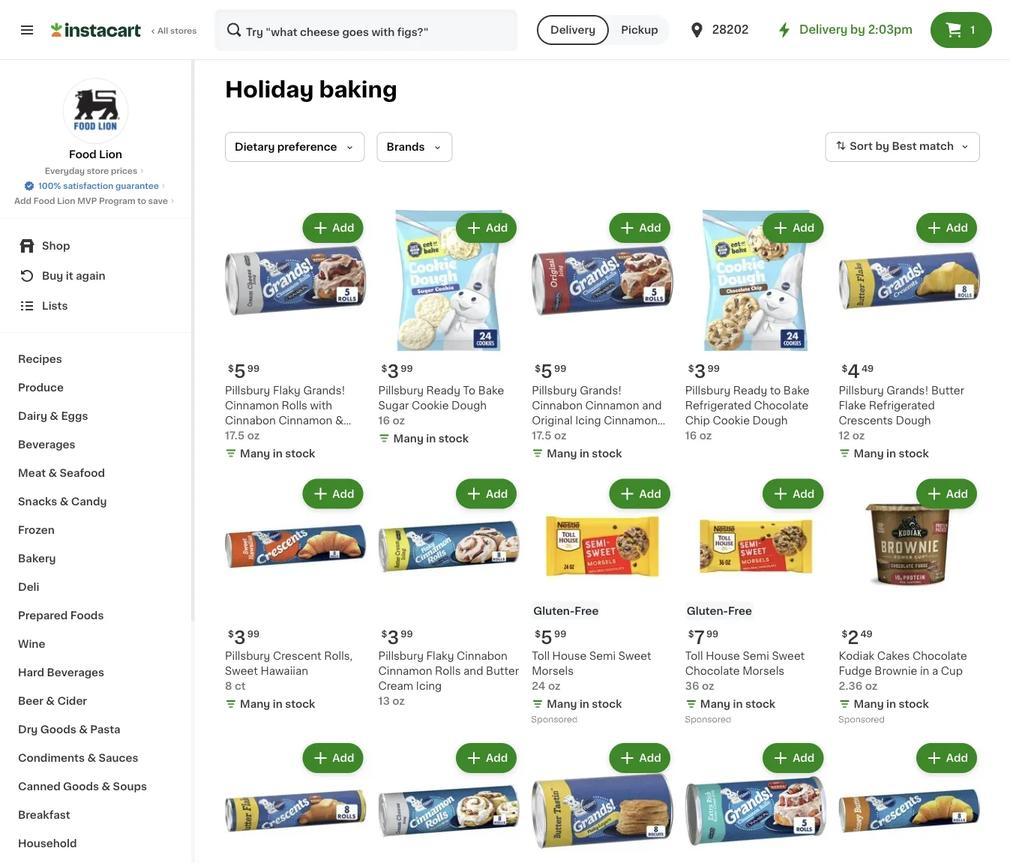 Task type: locate. For each thing, give the bounding box(es) containing it.
cinnabon inside pillsbury flaky cinnabon cinnamon rolls and butter cream icing 13 oz
[[457, 651, 508, 662]]

$ 5 99 up 24
[[535, 629, 567, 647]]

1 bake from the left
[[478, 385, 504, 396]]

many down 2.36
[[854, 699, 884, 710]]

17.5 oz
[[225, 430, 260, 441], [532, 430, 567, 441]]

2 horizontal spatial dough
[[896, 415, 931, 426]]

0 horizontal spatial 17.5 oz
[[225, 430, 260, 441]]

chocolate up a at the right bottom of the page
[[913, 651, 968, 662]]

1 horizontal spatial delivery
[[800, 24, 848, 35]]

beer & cider
[[18, 696, 87, 707]]

28202 button
[[688, 9, 779, 51]]

1
[[971, 25, 976, 35]]

semi for 7
[[743, 651, 770, 662]]

3 sponsored badge image from the left
[[839, 716, 884, 725]]

5 for pillsbury flaky grands! cinnamon rolls with cinnabon cinnamon & icing
[[234, 363, 246, 381]]

household
[[18, 839, 77, 849]]

3
[[387, 363, 399, 381], [694, 363, 706, 381], [234, 629, 246, 647], [387, 629, 399, 647]]

2 sponsored badge image from the left
[[686, 716, 731, 725]]

2 horizontal spatial grands!
[[887, 385, 929, 396]]

pillsbury for pillsbury grands! butter flake refrigerated crescents dough 12 oz
[[839, 385, 884, 396]]

many in stock for toll house semi sweet chocolate morsels
[[701, 699, 776, 710]]

1 horizontal spatial chocolate
[[754, 400, 809, 411]]

bake
[[478, 385, 504, 396], [784, 385, 810, 396]]

condiments & sauces link
[[9, 744, 182, 773]]

1 horizontal spatial sweet
[[619, 651, 652, 662]]

product group
[[225, 210, 367, 464], [379, 210, 520, 449], [532, 210, 674, 464], [686, 210, 827, 443], [839, 210, 981, 464], [225, 476, 367, 715], [379, 476, 520, 709], [532, 476, 674, 729], [686, 476, 827, 729], [839, 476, 981, 729], [225, 741, 367, 864], [379, 741, 520, 864], [532, 741, 674, 864], [686, 741, 827, 864], [839, 741, 981, 864]]

1 vertical spatial butter
[[486, 666, 519, 677]]

$ for toll house semi sweet chocolate morsels
[[689, 630, 694, 639]]

toll inside toll house semi sweet chocolate morsels 36 oz
[[686, 651, 703, 662]]

cinnabon
[[532, 400, 583, 411], [225, 415, 276, 426], [457, 651, 508, 662]]

0 horizontal spatial grands!
[[303, 385, 345, 396]]

1 vertical spatial 49
[[861, 630, 873, 639]]

0 vertical spatial 49
[[862, 364, 874, 373]]

lion up store
[[99, 149, 122, 160]]

gluten- up $ 7 99
[[687, 606, 728, 617]]

brands button
[[377, 132, 453, 162]]

sponsored badge image
[[532, 716, 577, 725], [686, 716, 731, 725], [839, 716, 884, 725]]

16 inside the pillsbury ready to bake refrigerated chocolate chip cookie dough 16 oz
[[686, 430, 697, 441]]

49 right 2
[[861, 630, 873, 639]]

holiday
[[225, 79, 314, 101]]

0 vertical spatial goods
[[40, 725, 76, 735]]

food down 100%
[[34, 197, 55, 205]]

cinnabon for pillsbury grands! cinnabon cinnamon and original icing cinnamon rolls
[[532, 400, 583, 411]]

$ up 24
[[535, 630, 541, 639]]

in down toll house semi sweet chocolate morsels 36 oz
[[733, 699, 743, 710]]

3 up ct
[[234, 629, 246, 647]]

16 down chip
[[686, 430, 697, 441]]

grands! inside the pillsbury grands! butter flake refrigerated crescents dough 12 oz
[[887, 385, 929, 396]]

many down crescents
[[854, 448, 884, 459]]

$ 3 99 up ct
[[228, 629, 260, 647]]

breakfast link
[[9, 801, 182, 830]]

all stores
[[158, 27, 197, 35]]

$ for pillsbury flaky cinnabon cinnamon rolls and butter cream icing
[[382, 630, 387, 639]]

1 refrigerated from the left
[[686, 400, 752, 411]]

$ inside the $ 2 49
[[842, 630, 848, 639]]

free for 5
[[575, 606, 599, 617]]

$ 3 99 up 'cream'
[[382, 629, 413, 647]]

cinnamon for pillsbury flaky grands! cinnamon rolls with cinnabon cinnamon & icing
[[225, 400, 279, 411]]

1 horizontal spatial and
[[642, 400, 662, 411]]

dough down 'to'
[[452, 400, 487, 411]]

many in stock for kodiak cakes chocolate fudge brownie in a cup
[[854, 699, 929, 710]]

99 for pillsbury grands! cinnabon cinnamon and original icing cinnamon rolls
[[554, 364, 567, 373]]

1 gluten- from the left
[[534, 606, 575, 617]]

to
[[463, 385, 476, 396]]

1 semi from the left
[[590, 651, 616, 662]]

rolls inside pillsbury flaky cinnabon cinnamon rolls and butter cream icing 13 oz
[[435, 666, 461, 677]]

2 horizontal spatial sponsored badge image
[[839, 716, 884, 725]]

None search field
[[215, 9, 518, 51]]

$ up chip
[[689, 364, 694, 373]]

chocolate up 36
[[686, 666, 740, 677]]

ready inside pillsbury ready to bake sugar cookie dough 16 oz
[[427, 385, 461, 396]]

$ 7 99
[[689, 629, 719, 647]]

stores
[[170, 27, 197, 35]]

stock down kodiak cakes chocolate fudge brownie in a cup 2.36 oz
[[899, 699, 929, 710]]

2 17.5 from the left
[[532, 430, 552, 441]]

many down toll house semi sweet chocolate morsels 36 oz
[[701, 699, 731, 710]]

2 horizontal spatial cinnabon
[[532, 400, 583, 411]]

food up everyday store prices
[[69, 149, 97, 160]]

$ 2 49
[[842, 629, 873, 647]]

rolls,
[[324, 651, 353, 662]]

many in stock down pillsbury flaky grands! cinnamon rolls with cinnabon cinnamon & icing
[[240, 448, 315, 459]]

lion left mvp
[[57, 197, 75, 205]]

2 grands! from the left
[[580, 385, 622, 396]]

1 vertical spatial rolls
[[532, 430, 558, 441]]

lists link
[[9, 291, 182, 321]]

satisfaction
[[63, 182, 113, 190]]

flaky inside pillsbury flaky cinnabon cinnamon rolls and butter cream icing 13 oz
[[427, 651, 454, 662]]

house inside toll house semi sweet chocolate morsels 36 oz
[[706, 651, 740, 662]]

0 vertical spatial to
[[137, 197, 146, 205]]

0 vertical spatial by
[[851, 24, 866, 35]]

beverages
[[18, 440, 75, 450], [47, 668, 104, 678]]

pillsbury inside pillsbury crescent rolls, sweet hawaiian 8 ct
[[225, 651, 270, 662]]

and inside pillsbury grands! cinnabon cinnamon and original icing cinnamon rolls
[[642, 400, 662, 411]]

1 horizontal spatial house
[[706, 651, 740, 662]]

to inside the pillsbury ready to bake refrigerated chocolate chip cookie dough 16 oz
[[770, 385, 781, 396]]

deli
[[18, 582, 39, 593]]

in down pillsbury flaky grands! cinnamon rolls with cinnabon cinnamon & icing
[[273, 448, 283, 459]]

stock for kodiak cakes chocolate fudge brownie in a cup
[[899, 699, 929, 710]]

stock
[[439, 433, 469, 444], [285, 448, 315, 459], [592, 448, 622, 459], [899, 448, 929, 459], [285, 699, 315, 710], [592, 699, 622, 710], [746, 699, 776, 710], [899, 699, 929, 710]]

2 morsels from the left
[[743, 666, 785, 677]]

1 horizontal spatial grands!
[[580, 385, 622, 396]]

$ 5 99
[[228, 363, 260, 381], [535, 363, 567, 381], [535, 629, 567, 647]]

99 for pillsbury crescent rolls, sweet hawaiian
[[247, 630, 260, 639]]

pillsbury inside the pillsbury ready to bake refrigerated chocolate chip cookie dough 16 oz
[[686, 385, 731, 396]]

gluten-free for 5
[[534, 606, 599, 617]]

0 vertical spatial flaky
[[273, 385, 301, 396]]

oz inside "toll house semi sweet morsels 24 oz"
[[548, 681, 561, 692]]

0 horizontal spatial bake
[[478, 385, 504, 396]]

$ up original
[[535, 364, 541, 373]]

99 inside $ 7 99
[[707, 630, 719, 639]]

cookie right sugar
[[412, 400, 449, 411]]

2 refrigerated from the left
[[869, 400, 936, 411]]

many in stock down hawaiian in the left bottom of the page
[[240, 699, 315, 710]]

stock for pillsbury crescent rolls, sweet hawaiian
[[285, 699, 315, 710]]

toll house semi sweet chocolate morsels 36 oz
[[686, 651, 805, 692]]

$ 3 99 for pillsbury ready to bake refrigerated chocolate chip cookie dough
[[689, 363, 720, 381]]

0 horizontal spatial by
[[851, 24, 866, 35]]

many for pillsbury ready to bake sugar cookie dough
[[394, 433, 424, 444]]

dough inside the pillsbury grands! butter flake refrigerated crescents dough 12 oz
[[896, 415, 931, 426]]

sponsored badge image down 2.36
[[839, 716, 884, 725]]

0 horizontal spatial house
[[553, 651, 587, 662]]

pillsbury inside pillsbury flaky grands! cinnamon rolls with cinnabon cinnamon & icing
[[225, 385, 270, 396]]

1 vertical spatial goods
[[63, 782, 99, 792]]

many in stock down pillsbury ready to bake sugar cookie dough 16 oz
[[394, 433, 469, 444]]

in for toll house semi sweet chocolate morsels
[[733, 699, 743, 710]]

5 for pillsbury grands! cinnabon cinnamon and original icing cinnamon rolls
[[541, 363, 553, 381]]

many for kodiak cakes chocolate fudge brownie in a cup
[[854, 699, 884, 710]]

stock down toll house semi sweet chocolate morsels 36 oz
[[746, 699, 776, 710]]

1 free from the left
[[575, 606, 599, 617]]

many in stock down brownie
[[854, 699, 929, 710]]

3 up sugar
[[387, 363, 399, 381]]

2 horizontal spatial chocolate
[[913, 651, 968, 662]]

1 vertical spatial to
[[770, 385, 781, 396]]

3 for pillsbury crescent rolls, sweet hawaiian
[[234, 629, 246, 647]]

goods for dry
[[40, 725, 76, 735]]

many in stock down crescents
[[854, 448, 929, 459]]

delivery for delivery by 2:03pm
[[800, 24, 848, 35]]

bake inside pillsbury ready to bake sugar cookie dough 16 oz
[[478, 385, 504, 396]]

1 vertical spatial cinnabon
[[225, 415, 276, 426]]

preference
[[277, 142, 337, 152]]

in down "toll house semi sweet morsels 24 oz"
[[580, 699, 590, 710]]

instacart logo image
[[51, 21, 141, 39]]

2 horizontal spatial sweet
[[772, 651, 805, 662]]

ready inside the pillsbury ready to bake refrigerated chocolate chip cookie dough 16 oz
[[734, 385, 768, 396]]

1 horizontal spatial semi
[[743, 651, 770, 662]]

2 house from the left
[[706, 651, 740, 662]]

16 down sugar
[[379, 415, 390, 426]]

3 grands! from the left
[[887, 385, 929, 396]]

refrigerated inside the pillsbury grands! butter flake refrigerated crescents dough 12 oz
[[869, 400, 936, 411]]

pillsbury flaky grands! cinnamon rolls with cinnabon cinnamon & icing
[[225, 385, 345, 441]]

1 vertical spatial and
[[464, 666, 484, 677]]

2 horizontal spatial rolls
[[532, 430, 558, 441]]

5 up pillsbury flaky grands! cinnamon rolls with cinnabon cinnamon & icing
[[234, 363, 246, 381]]

delivery
[[800, 24, 848, 35], [551, 25, 596, 35]]

rolls inside pillsbury flaky grands! cinnamon rolls with cinnabon cinnamon & icing
[[282, 400, 308, 411]]

$ inside $ 7 99
[[689, 630, 694, 639]]

stock down the pillsbury grands! butter flake refrigerated crescents dough 12 oz on the right of the page
[[899, 448, 929, 459]]

0 horizontal spatial delivery
[[551, 25, 596, 35]]

many for toll house semi sweet chocolate morsels
[[701, 699, 731, 710]]

beverages up cider
[[47, 668, 104, 678]]

many in stock for pillsbury ready to bake sugar cookie dough
[[394, 433, 469, 444]]

0 horizontal spatial refrigerated
[[686, 400, 752, 411]]

many in stock for pillsbury crescent rolls, sweet hawaiian
[[240, 699, 315, 710]]

0 horizontal spatial rolls
[[282, 400, 308, 411]]

49 inside the $ 2 49
[[861, 630, 873, 639]]

bake inside the pillsbury ready to bake refrigerated chocolate chip cookie dough 16 oz
[[784, 385, 810, 396]]

soups
[[113, 782, 147, 792]]

1 house from the left
[[553, 651, 587, 662]]

cinnamon inside pillsbury flaky cinnabon cinnamon rolls and butter cream icing 13 oz
[[379, 666, 433, 677]]

1 horizontal spatial ready
[[734, 385, 768, 396]]

morsels inside toll house semi sweet chocolate morsels 36 oz
[[743, 666, 785, 677]]

add food lion mvp program to save link
[[14, 195, 177, 207]]

1 horizontal spatial gluten-
[[687, 606, 728, 617]]

toll for 7
[[686, 651, 703, 662]]

1 horizontal spatial 17.5 oz
[[532, 430, 567, 441]]

0 vertical spatial and
[[642, 400, 662, 411]]

icing inside pillsbury grands! cinnabon cinnamon and original icing cinnamon rolls
[[576, 415, 601, 426]]

1 17.5 from the left
[[225, 430, 245, 441]]

sweet inside pillsbury crescent rolls, sweet hawaiian 8 ct
[[225, 666, 258, 677]]

1 horizontal spatial free
[[728, 606, 752, 617]]

icing inside pillsbury flaky grands! cinnamon rolls with cinnabon cinnamon & icing
[[225, 430, 251, 441]]

sweet inside toll house semi sweet chocolate morsels 36 oz
[[772, 651, 805, 662]]

0 vertical spatial cookie
[[412, 400, 449, 411]]

0 horizontal spatial food
[[34, 197, 55, 205]]

house inside "toll house semi sweet morsels 24 oz"
[[553, 651, 587, 662]]

grands! inside pillsbury grands! cinnabon cinnamon and original icing cinnamon rolls
[[580, 385, 622, 396]]

$ 3 99 up sugar
[[382, 363, 413, 381]]

0 horizontal spatial toll
[[532, 651, 550, 662]]

foods
[[70, 611, 104, 621]]

free up toll house semi sweet chocolate morsels 36 oz
[[728, 606, 752, 617]]

gluten-
[[534, 606, 575, 617], [687, 606, 728, 617]]

hard
[[18, 668, 44, 678]]

product group containing 4
[[839, 210, 981, 464]]

in for toll house semi sweet morsels
[[580, 699, 590, 710]]

sponsored badge image for 5
[[532, 716, 577, 725]]

0 horizontal spatial sweet
[[225, 666, 258, 677]]

goods down beer & cider
[[40, 725, 76, 735]]

rolls inside pillsbury grands! cinnabon cinnamon and original icing cinnamon rolls
[[532, 430, 558, 441]]

oz
[[393, 415, 405, 426], [247, 430, 260, 441], [554, 430, 567, 441], [700, 430, 712, 441], [853, 430, 865, 441], [548, 681, 561, 692], [702, 681, 715, 692], [866, 681, 878, 692], [393, 696, 405, 707]]

dry
[[18, 725, 38, 735]]

1 horizontal spatial cinnabon
[[457, 651, 508, 662]]

1 sponsored badge image from the left
[[532, 716, 577, 725]]

shop
[[42, 241, 70, 251]]

many down original
[[547, 448, 577, 459]]

recipes
[[18, 354, 62, 365]]

1 horizontal spatial sponsored badge image
[[686, 716, 731, 725]]

$ up flake
[[842, 364, 848, 373]]

oz inside kodiak cakes chocolate fudge brownie in a cup 2.36 oz
[[866, 681, 878, 692]]

toll for 5
[[532, 651, 550, 662]]

sweet inside "toll house semi sweet morsels 24 oz"
[[619, 651, 652, 662]]

1 vertical spatial 16
[[686, 430, 697, 441]]

1 horizontal spatial morsels
[[743, 666, 785, 677]]

ready for chocolate
[[734, 385, 768, 396]]

goods inside "link"
[[63, 782, 99, 792]]

1 horizontal spatial by
[[876, 141, 890, 152]]

toll up 24
[[532, 651, 550, 662]]

2 horizontal spatial icing
[[576, 415, 601, 426]]

refrigerated up chip
[[686, 400, 752, 411]]

many down pillsbury flaky grands! cinnamon rolls with cinnabon cinnamon & icing
[[240, 448, 270, 459]]

1 vertical spatial lion
[[57, 197, 75, 205]]

49
[[862, 364, 874, 373], [861, 630, 873, 639]]

cider
[[57, 696, 87, 707]]

many in stock down pillsbury grands! cinnabon cinnamon and original icing cinnamon rolls
[[547, 448, 622, 459]]

0 horizontal spatial cookie
[[412, 400, 449, 411]]

pillsbury inside pillsbury grands! cinnabon cinnamon and original icing cinnamon rolls
[[532, 385, 577, 396]]

chocolate inside kodiak cakes chocolate fudge brownie in a cup 2.36 oz
[[913, 651, 968, 662]]

stock for toll house semi sweet morsels
[[592, 699, 622, 710]]

12
[[839, 430, 850, 441]]

oz inside pillsbury ready to bake sugar cookie dough 16 oz
[[393, 415, 405, 426]]

stock down pillsbury flaky grands! cinnamon rolls with cinnabon cinnamon & icing
[[285, 448, 315, 459]]

99 up 'cream'
[[401, 630, 413, 639]]

bakery link
[[9, 545, 182, 573]]

$ for pillsbury ready to bake refrigerated chocolate chip cookie dough
[[689, 364, 694, 373]]

goods
[[40, 725, 76, 735], [63, 782, 99, 792]]

99 up original
[[554, 364, 567, 373]]

sponsored badge image down 36
[[686, 716, 731, 725]]

1 grands! from the left
[[303, 385, 345, 396]]

1 horizontal spatial bake
[[784, 385, 810, 396]]

3 for pillsbury ready to bake refrigerated chocolate chip cookie dough
[[694, 363, 706, 381]]

gluten-free up $ 7 99
[[687, 606, 752, 617]]

1 morsels from the left
[[532, 666, 574, 677]]

2 free from the left
[[728, 606, 752, 617]]

2 semi from the left
[[743, 651, 770, 662]]

morsels
[[532, 666, 574, 677], [743, 666, 785, 677]]

bakery
[[18, 554, 56, 564]]

17.5 for pillsbury flaky grands! cinnamon rolls with cinnabon cinnamon & icing
[[225, 430, 245, 441]]

chocolate left flake
[[754, 400, 809, 411]]

2 vertical spatial chocolate
[[686, 666, 740, 677]]

Search field
[[216, 11, 516, 50]]

1 horizontal spatial icing
[[416, 681, 442, 692]]

0 horizontal spatial ready
[[427, 385, 461, 396]]

stock down pillsbury grands! cinnabon cinnamon and original icing cinnamon rolls
[[592, 448, 622, 459]]

1 ready from the left
[[427, 385, 461, 396]]

$ for kodiak cakes chocolate fudge brownie in a cup
[[842, 630, 848, 639]]

1 vertical spatial food
[[34, 197, 55, 205]]

beverages link
[[9, 431, 182, 459]]

$ 5 99 up pillsbury flaky grands! cinnamon rolls with cinnabon cinnamon & icing
[[228, 363, 260, 381]]

0 horizontal spatial lion
[[57, 197, 75, 205]]

stock down pillsbury ready to bake sugar cookie dough 16 oz
[[439, 433, 469, 444]]

99 up "toll house semi sweet morsels 24 oz"
[[554, 630, 567, 639]]

deli link
[[9, 573, 182, 602]]

28202
[[713, 24, 749, 35]]

0 horizontal spatial to
[[137, 197, 146, 205]]

delivery left 2:03pm
[[800, 24, 848, 35]]

refrigerated up crescents
[[869, 400, 936, 411]]

0 vertical spatial lion
[[99, 149, 122, 160]]

1 horizontal spatial toll
[[686, 651, 703, 662]]

dough inside the pillsbury ready to bake refrigerated chocolate chip cookie dough 16 oz
[[753, 415, 788, 426]]

$ for pillsbury crescent rolls, sweet hawaiian
[[228, 630, 234, 639]]

0 horizontal spatial butter
[[486, 666, 519, 677]]

99 for pillsbury ready to bake sugar cookie dough
[[401, 364, 413, 373]]

ready
[[427, 385, 461, 396], [734, 385, 768, 396]]

2 gluten-free from the left
[[687, 606, 752, 617]]

sponsored badge image for 7
[[686, 716, 731, 725]]

2 ready from the left
[[734, 385, 768, 396]]

1 horizontal spatial cookie
[[713, 415, 750, 426]]

by left 2:03pm
[[851, 24, 866, 35]]

2 bake from the left
[[784, 385, 810, 396]]

2 gluten- from the left
[[687, 606, 728, 617]]

0 vertical spatial chocolate
[[754, 400, 809, 411]]

flaky inside pillsbury flaky grands! cinnamon rolls with cinnabon cinnamon & icing
[[273, 385, 301, 396]]

49 inside $ 4 49
[[862, 364, 874, 373]]

recipes link
[[9, 345, 182, 374]]

$ up 'cream'
[[382, 630, 387, 639]]

by inside best match sort by field
[[876, 141, 890, 152]]

17.5 for pillsbury grands! cinnabon cinnamon and original icing cinnamon rolls
[[532, 430, 552, 441]]

0 vertical spatial butter
[[932, 385, 965, 396]]

food
[[69, 149, 97, 160], [34, 197, 55, 205]]

0 horizontal spatial gluten-
[[534, 606, 575, 617]]

0 vertical spatial icing
[[576, 415, 601, 426]]

product group containing 7
[[686, 476, 827, 729]]

0 horizontal spatial chocolate
[[686, 666, 740, 677]]

by inside the delivery by 2:03pm link
[[851, 24, 866, 35]]

3 up chip
[[694, 363, 706, 381]]

1 horizontal spatial food
[[69, 149, 97, 160]]

icing inside pillsbury flaky cinnabon cinnamon rolls and butter cream icing 13 oz
[[416, 681, 442, 692]]

brands
[[387, 142, 425, 152]]

add
[[14, 197, 32, 205], [333, 223, 355, 233], [486, 223, 508, 233], [640, 223, 662, 233], [793, 223, 815, 233], [947, 223, 969, 233], [333, 489, 355, 499], [486, 489, 508, 499], [640, 489, 662, 499], [793, 489, 815, 499], [947, 489, 969, 499], [333, 753, 355, 764], [486, 753, 508, 764], [640, 753, 662, 764], [793, 753, 815, 764], [947, 753, 969, 764]]

by right "sort"
[[876, 141, 890, 152]]

crescent
[[273, 651, 322, 662]]

oz inside the pillsbury grands! butter flake refrigerated crescents dough 12 oz
[[853, 430, 865, 441]]

$ 3 99 up chip
[[689, 363, 720, 381]]

0 vertical spatial cinnabon
[[532, 400, 583, 411]]

0 horizontal spatial flaky
[[273, 385, 301, 396]]

product group containing 2
[[839, 476, 981, 729]]

delivery inside button
[[551, 25, 596, 35]]

17.5 oz for pillsbury flaky grands! cinnamon rolls with cinnabon cinnamon & icing
[[225, 430, 260, 441]]

$ up sugar
[[382, 364, 387, 373]]

it
[[66, 271, 73, 281]]

99 right 7
[[707, 630, 719, 639]]

0 horizontal spatial and
[[464, 666, 484, 677]]

0 horizontal spatial gluten-free
[[534, 606, 599, 617]]

grands! inside pillsbury flaky grands! cinnamon rolls with cinnabon cinnamon & icing
[[303, 385, 345, 396]]

1 17.5 oz from the left
[[225, 430, 260, 441]]

0 horizontal spatial cinnabon
[[225, 415, 276, 426]]

cookie right chip
[[713, 415, 750, 426]]

pillsbury flaky cinnabon cinnamon rolls and butter cream icing 13 oz
[[379, 651, 519, 707]]

& inside "link"
[[102, 782, 110, 792]]

sugar
[[379, 400, 409, 411]]

0 vertical spatial rolls
[[282, 400, 308, 411]]

dough right chip
[[753, 415, 788, 426]]

many down sugar
[[394, 433, 424, 444]]

toll inside "toll house semi sweet morsels 24 oz"
[[532, 651, 550, 662]]

0 horizontal spatial free
[[575, 606, 599, 617]]

delivery left pickup button
[[551, 25, 596, 35]]

gluten- up "toll house semi sweet morsels 24 oz"
[[534, 606, 575, 617]]

many in stock
[[394, 433, 469, 444], [240, 448, 315, 459], [547, 448, 622, 459], [854, 448, 929, 459], [240, 699, 315, 710], [547, 699, 622, 710], [701, 699, 776, 710], [854, 699, 929, 710]]

1 horizontal spatial rolls
[[435, 666, 461, 677]]

stock for pillsbury grands! cinnabon cinnamon and original icing cinnamon rolls
[[592, 448, 622, 459]]

kodiak
[[839, 651, 875, 662]]

$ inside $ 4 49
[[842, 364, 848, 373]]

by
[[851, 24, 866, 35], [876, 141, 890, 152]]

$ up pillsbury flaky grands! cinnamon rolls with cinnabon cinnamon & icing
[[228, 364, 234, 373]]

1 horizontal spatial 17.5
[[532, 430, 552, 441]]

5 up original
[[541, 363, 553, 381]]

2 vertical spatial icing
[[416, 681, 442, 692]]

in down pillsbury ready to bake sugar cookie dough 16 oz
[[426, 433, 436, 444]]

99 for pillsbury ready to bake refrigerated chocolate chip cookie dough
[[708, 364, 720, 373]]

goods for canned
[[63, 782, 99, 792]]

pillsbury inside the pillsbury grands! butter flake refrigerated crescents dough 12 oz
[[839, 385, 884, 396]]

$ for pillsbury flaky grands! cinnamon rolls with cinnabon cinnamon & icing
[[228, 364, 234, 373]]

butter inside the pillsbury grands! butter flake refrigerated crescents dough 12 oz
[[932, 385, 965, 396]]

$ up 36
[[689, 630, 694, 639]]

grands! for pillsbury grands! butter flake refrigerated crescents dough 12 oz
[[887, 385, 929, 396]]

dough right crescents
[[896, 415, 931, 426]]

dough for 3
[[452, 400, 487, 411]]

in down brownie
[[887, 699, 897, 710]]

gluten- inside product group
[[687, 606, 728, 617]]

rolls for grands!
[[282, 400, 308, 411]]

gluten-free up "toll house semi sweet morsels 24 oz"
[[534, 606, 599, 617]]

1 toll from the left
[[532, 651, 550, 662]]

$ up 8
[[228, 630, 234, 639]]

$ 3 99
[[382, 363, 413, 381], [689, 363, 720, 381], [228, 629, 260, 647], [382, 629, 413, 647]]

0 horizontal spatial dough
[[452, 400, 487, 411]]

sponsored badge image for 2
[[839, 716, 884, 725]]

morsels inside "toll house semi sweet morsels 24 oz"
[[532, 666, 574, 677]]

2 17.5 oz from the left
[[532, 430, 567, 441]]

many for pillsbury flaky grands! cinnamon rolls with cinnabon cinnamon & icing
[[240, 448, 270, 459]]

free up "toll house semi sweet morsels 24 oz"
[[575, 606, 599, 617]]

99 up sugar
[[401, 364, 413, 373]]

2 toll from the left
[[686, 651, 703, 662]]

with
[[310, 400, 332, 411]]

1 horizontal spatial gluten-free
[[687, 606, 752, 617]]

icing
[[576, 415, 601, 426], [225, 430, 251, 441], [416, 681, 442, 692]]

bake for pillsbury ready to bake sugar cookie dough 16 oz
[[478, 385, 504, 396]]

$ up kodiak
[[842, 630, 848, 639]]

semi inside toll house semi sweet chocolate morsels 36 oz
[[743, 651, 770, 662]]

pillsbury for pillsbury grands! cinnabon cinnamon and original icing cinnamon rolls
[[532, 385, 577, 396]]

many down "toll house semi sweet morsels 24 oz"
[[547, 699, 577, 710]]

1 horizontal spatial lion
[[99, 149, 122, 160]]

49 right 4
[[862, 364, 874, 373]]

cinnabon for pillsbury flaky cinnabon cinnamon rolls and butter cream icing 13 oz
[[457, 651, 508, 662]]

1 vertical spatial cookie
[[713, 415, 750, 426]]

ct
[[235, 681, 246, 692]]

1 vertical spatial by
[[876, 141, 890, 152]]

0 horizontal spatial icing
[[225, 430, 251, 441]]

99 for toll house semi sweet morsels
[[554, 630, 567, 639]]

99 for pillsbury flaky grands! cinnamon rolls with cinnabon cinnamon & icing
[[247, 364, 260, 373]]

semi inside "toll house semi sweet morsels 24 oz"
[[590, 651, 616, 662]]

many in stock for toll house semi sweet morsels
[[547, 699, 622, 710]]

1 vertical spatial flaky
[[427, 651, 454, 662]]

in down crescents
[[887, 448, 897, 459]]

flaky for cinnabon
[[427, 651, 454, 662]]

100% satisfaction guarantee
[[38, 182, 159, 190]]

99 up pillsbury crescent rolls, sweet hawaiian 8 ct
[[247, 630, 260, 639]]

0 horizontal spatial sponsored badge image
[[532, 716, 577, 725]]

2 vertical spatial rolls
[[435, 666, 461, 677]]

add button
[[304, 215, 362, 242], [458, 215, 516, 242], [611, 215, 669, 242], [765, 215, 823, 242], [918, 215, 976, 242], [304, 481, 362, 508], [458, 481, 516, 508], [611, 481, 669, 508], [765, 481, 823, 508], [918, 481, 976, 508], [304, 745, 362, 772], [458, 745, 516, 772], [611, 745, 669, 772], [765, 745, 823, 772], [918, 745, 976, 772]]

refrigerated for chip
[[686, 400, 752, 411]]

in left a at the right bottom of the page
[[921, 666, 930, 677]]

goods down 'condiments & sauces'
[[63, 782, 99, 792]]

many down ct
[[240, 699, 270, 710]]

pillsbury inside pillsbury ready to bake sugar cookie dough 16 oz
[[379, 385, 424, 396]]

99 up pillsbury flaky grands! cinnamon rolls with cinnabon cinnamon & icing
[[247, 364, 260, 373]]

in for pillsbury grands! cinnabon cinnamon and original icing cinnamon rolls
[[580, 448, 590, 459]]

1 horizontal spatial flaky
[[427, 651, 454, 662]]

many in stock down toll house semi sweet chocolate morsels 36 oz
[[701, 699, 776, 710]]

1 gluten-free from the left
[[534, 606, 599, 617]]

sponsored badge image down 24
[[532, 716, 577, 725]]

100% satisfaction guarantee button
[[23, 177, 168, 192]]

pillsbury inside pillsbury flaky cinnabon cinnamon rolls and butter cream icing 13 oz
[[379, 651, 424, 662]]

refrigerated inside the pillsbury ready to bake refrigerated chocolate chip cookie dough 16 oz
[[686, 400, 752, 411]]

1 horizontal spatial refrigerated
[[869, 400, 936, 411]]

in down pillsbury grands! cinnabon cinnamon and original icing cinnamon rolls
[[580, 448, 590, 459]]

1 vertical spatial icing
[[225, 430, 251, 441]]

gluten- for 7
[[687, 606, 728, 617]]

0 horizontal spatial semi
[[590, 651, 616, 662]]

1 vertical spatial chocolate
[[913, 651, 968, 662]]

refrigerated
[[686, 400, 752, 411], [869, 400, 936, 411]]

stock down pillsbury crescent rolls, sweet hawaiian 8 ct
[[285, 699, 315, 710]]

free
[[575, 606, 599, 617], [728, 606, 752, 617]]

toll down 7
[[686, 651, 703, 662]]

chocolate inside the pillsbury ready to bake refrigerated chocolate chip cookie dough 16 oz
[[754, 400, 809, 411]]

$ 5 99 up original
[[535, 363, 567, 381]]

1 horizontal spatial dough
[[753, 415, 788, 426]]

beverages down dairy & eggs
[[18, 440, 75, 450]]

prepared foods link
[[9, 602, 182, 630]]

cinnabon inside pillsbury grands! cinnabon cinnamon and original icing cinnamon rolls
[[532, 400, 583, 411]]

dough inside pillsbury ready to bake sugar cookie dough 16 oz
[[452, 400, 487, 411]]

1 horizontal spatial to
[[770, 385, 781, 396]]

0 horizontal spatial morsels
[[532, 666, 574, 677]]

3 up 'cream'
[[387, 629, 399, 647]]

1 horizontal spatial butter
[[932, 385, 965, 396]]

0 horizontal spatial 17.5
[[225, 430, 245, 441]]

in down hawaiian in the left bottom of the page
[[273, 699, 283, 710]]

99 up chip
[[708, 364, 720, 373]]



Task type: vqa. For each thing, say whether or not it's contained in the screenshot.
Grands! inside Pillsbury Grands! Cinnabon Cinnamon and Original Icing Cinnamon Rolls
yes



Task type: describe. For each thing, give the bounding box(es) containing it.
buy it again
[[42, 271, 106, 281]]

pillsbury ready to bake refrigerated chocolate chip cookie dough 16 oz
[[686, 385, 810, 441]]

17.5 oz for pillsbury grands! cinnabon cinnamon and original icing cinnamon rolls
[[532, 430, 567, 441]]

1 button
[[931, 12, 993, 48]]

dietary preference button
[[225, 132, 365, 162]]

pillsbury ready to bake sugar cookie dough 16 oz
[[379, 385, 504, 426]]

$ 3 99 for pillsbury ready to bake sugar cookie dough
[[382, 363, 413, 381]]

$ for pillsbury grands! cinnabon cinnamon and original icing cinnamon rolls
[[535, 364, 541, 373]]

16 inside pillsbury ready to bake sugar cookie dough 16 oz
[[379, 415, 390, 426]]

gluten- for 5
[[534, 606, 575, 617]]

pickup
[[621, 25, 658, 35]]

in for pillsbury ready to bake sugar cookie dough
[[426, 433, 436, 444]]

cookie inside pillsbury ready to bake sugar cookie dough 16 oz
[[412, 400, 449, 411]]

pillsbury grands! butter flake refrigerated crescents dough 12 oz
[[839, 385, 965, 441]]

beer & cider link
[[9, 687, 182, 716]]

buy it again link
[[9, 261, 182, 291]]

delivery by 2:03pm link
[[776, 21, 913, 39]]

delivery by 2:03pm
[[800, 24, 913, 35]]

dry goods & pasta
[[18, 725, 121, 735]]

99 for pillsbury flaky cinnabon cinnamon rolls and butter cream icing
[[401, 630, 413, 639]]

house for 7
[[706, 651, 740, 662]]

canned goods & soups
[[18, 782, 147, 792]]

flaky for grands!
[[273, 385, 301, 396]]

49 for 4
[[862, 364, 874, 373]]

condiments
[[18, 753, 85, 764]]

snacks
[[18, 497, 57, 507]]

100%
[[38, 182, 61, 190]]

a
[[933, 666, 939, 677]]

many for pillsbury grands! butter flake refrigerated crescents dough
[[854, 448, 884, 459]]

buy
[[42, 271, 63, 281]]

gluten-free for 7
[[687, 606, 752, 617]]

by for delivery
[[851, 24, 866, 35]]

sort by
[[850, 141, 890, 152]]

frozen
[[18, 525, 55, 536]]

crescents
[[839, 415, 893, 426]]

many for pillsbury crescent rolls, sweet hawaiian
[[240, 699, 270, 710]]

many in stock for pillsbury flaky grands! cinnamon rolls with cinnabon cinnamon & icing
[[240, 448, 315, 459]]

& inside pillsbury flaky grands! cinnamon rolls with cinnabon cinnamon & icing
[[335, 415, 344, 426]]

$ for pillsbury ready to bake sugar cookie dough
[[382, 364, 387, 373]]

stock for pillsbury ready to bake sugar cookie dough
[[439, 433, 469, 444]]

2
[[848, 629, 859, 647]]

service type group
[[537, 15, 670, 45]]

cookie inside the pillsbury ready to bake refrigerated chocolate chip cookie dough 16 oz
[[713, 415, 750, 426]]

baking
[[319, 79, 398, 101]]

cup
[[941, 666, 963, 677]]

3 for pillsbury flaky cinnabon cinnamon rolls and butter cream icing
[[387, 629, 399, 647]]

everyday
[[45, 167, 85, 175]]

prepared
[[18, 611, 68, 621]]

cinnabon inside pillsbury flaky grands! cinnamon rolls with cinnabon cinnamon & icing
[[225, 415, 276, 426]]

store
[[87, 167, 109, 175]]

pillsbury for pillsbury ready to bake refrigerated chocolate chip cookie dough 16 oz
[[686, 385, 731, 396]]

house for 5
[[553, 651, 587, 662]]

0 vertical spatial food
[[69, 149, 97, 160]]

eggs
[[61, 411, 88, 422]]

best match
[[892, 141, 954, 152]]

everyday store prices link
[[45, 165, 147, 177]]

fudge
[[839, 666, 872, 677]]

dietary
[[235, 142, 275, 152]]

all stores link
[[51, 9, 198, 51]]

everyday store prices
[[45, 167, 138, 175]]

wine
[[18, 639, 45, 650]]

bake for pillsbury ready to bake refrigerated chocolate chip cookie dough 16 oz
[[784, 385, 810, 396]]

$ 3 99 for pillsbury flaky cinnabon cinnamon rolls and butter cream icing
[[382, 629, 413, 647]]

oz inside pillsbury flaky cinnabon cinnamon rolls and butter cream icing 13 oz
[[393, 696, 405, 707]]

frozen link
[[9, 516, 182, 545]]

cinnamon for pillsbury flaky cinnabon cinnamon rolls and butter cream icing 13 oz
[[379, 666, 433, 677]]

cinnamon for pillsbury grands! cinnabon cinnamon and original icing cinnamon rolls
[[586, 400, 640, 411]]

in for pillsbury crescent rolls, sweet hawaiian
[[273, 699, 283, 710]]

hard beverages
[[18, 668, 104, 678]]

chip
[[686, 415, 710, 426]]

toll house semi sweet morsels 24 oz
[[532, 651, 652, 692]]

chocolate inside toll house semi sweet chocolate morsels 36 oz
[[686, 666, 740, 677]]

semi for 5
[[590, 651, 616, 662]]

99 for toll house semi sweet chocolate morsels
[[707, 630, 719, 639]]

4
[[848, 363, 860, 381]]

3 for pillsbury ready to bake sugar cookie dough
[[387, 363, 399, 381]]

7
[[694, 629, 705, 647]]

snacks & candy link
[[9, 488, 182, 516]]

sweet for 5
[[619, 651, 652, 662]]

canned goods & soups link
[[9, 773, 182, 801]]

seafood
[[60, 468, 105, 479]]

pillsbury for pillsbury flaky grands! cinnamon rolls with cinnabon cinnamon & icing
[[225, 385, 270, 396]]

shop link
[[9, 231, 182, 261]]

flake
[[839, 400, 867, 411]]

pickup button
[[609, 15, 670, 45]]

condiments & sauces
[[18, 753, 138, 764]]

free for 7
[[728, 606, 752, 617]]

1 vertical spatial beverages
[[47, 668, 104, 678]]

grands! for pillsbury grands! cinnabon cinnamon and original icing cinnamon rolls
[[580, 385, 622, 396]]

kodiak cakes chocolate fudge brownie in a cup 2.36 oz
[[839, 651, 968, 692]]

ready for cookie
[[427, 385, 461, 396]]

sweet for 3
[[225, 666, 258, 677]]

butter inside pillsbury flaky cinnabon cinnamon rolls and butter cream icing 13 oz
[[486, 666, 519, 677]]

stock for pillsbury grands! butter flake refrigerated crescents dough
[[899, 448, 929, 459]]

stock for pillsbury flaky grands! cinnamon rolls with cinnabon cinnamon & icing
[[285, 448, 315, 459]]

pillsbury for pillsbury ready to bake sugar cookie dough 16 oz
[[379, 385, 424, 396]]

prices
[[111, 167, 138, 175]]

many in stock for pillsbury grands! cinnabon cinnamon and original icing cinnamon rolls
[[547, 448, 622, 459]]

hawaiian
[[261, 666, 308, 677]]

$ for toll house semi sweet morsels
[[535, 630, 541, 639]]

pillsbury for pillsbury crescent rolls, sweet hawaiian 8 ct
[[225, 651, 270, 662]]

add food lion mvp program to save
[[14, 197, 168, 205]]

in inside kodiak cakes chocolate fudge brownie in a cup 2.36 oz
[[921, 666, 930, 677]]

best
[[892, 141, 917, 152]]

pillsbury crescent rolls, sweet hawaiian 8 ct
[[225, 651, 353, 692]]

meat
[[18, 468, 46, 479]]

sweet for 7
[[772, 651, 805, 662]]

$ 5 99 for pillsbury flaky grands! cinnamon rolls with cinnabon cinnamon & icing
[[228, 363, 260, 381]]

stock for toll house semi sweet chocolate morsels
[[746, 699, 776, 710]]

$ 4 49
[[842, 363, 874, 381]]

$ 5 99 for pillsbury grands! cinnabon cinnamon and original icing cinnamon rolls
[[535, 363, 567, 381]]

Best match Sort by field
[[825, 132, 981, 162]]

49 for 2
[[861, 630, 873, 639]]

by for sort
[[876, 141, 890, 152]]

in for kodiak cakes chocolate fudge brownie in a cup
[[887, 699, 897, 710]]

lists
[[42, 301, 68, 311]]

many for toll house semi sweet morsels
[[547, 699, 577, 710]]

candy
[[71, 497, 107, 507]]

2.36
[[839, 681, 863, 692]]

meat & seafood link
[[9, 459, 182, 488]]

household link
[[9, 830, 182, 858]]

dietary preference
[[235, 142, 337, 152]]

pillsbury for pillsbury flaky cinnabon cinnamon rolls and butter cream icing 13 oz
[[379, 651, 424, 662]]

brownie
[[875, 666, 918, 677]]

many for pillsbury grands! cinnabon cinnamon and original icing cinnamon rolls
[[547, 448, 577, 459]]

program
[[99, 197, 135, 205]]

delivery for delivery
[[551, 25, 596, 35]]

$ 3 99 for pillsbury crescent rolls, sweet hawaiian
[[228, 629, 260, 647]]

in for pillsbury grands! butter flake refrigerated crescents dough
[[887, 448, 897, 459]]

again
[[76, 271, 106, 281]]

8
[[225, 681, 232, 692]]

oz inside toll house semi sweet chocolate morsels 36 oz
[[702, 681, 715, 692]]

wine link
[[9, 630, 182, 659]]

produce
[[18, 383, 64, 393]]

holiday baking
[[225, 79, 398, 101]]

oz inside the pillsbury ready to bake refrigerated chocolate chip cookie dough 16 oz
[[700, 430, 712, 441]]

24
[[532, 681, 546, 692]]

0 vertical spatial beverages
[[18, 440, 75, 450]]

and inside pillsbury flaky cinnabon cinnamon rolls and butter cream icing 13 oz
[[464, 666, 484, 677]]

breakfast
[[18, 810, 70, 821]]

many in stock for pillsbury grands! butter flake refrigerated crescents dough
[[854, 448, 929, 459]]

$ for pillsbury grands! butter flake refrigerated crescents dough
[[842, 364, 848, 373]]

produce link
[[9, 374, 182, 402]]

5 up 24
[[541, 629, 553, 647]]

sort
[[850, 141, 873, 152]]

pasta
[[90, 725, 121, 735]]

delivery button
[[537, 15, 609, 45]]

food lion logo image
[[63, 78, 129, 144]]

rolls for cinnabon
[[435, 666, 461, 677]]



